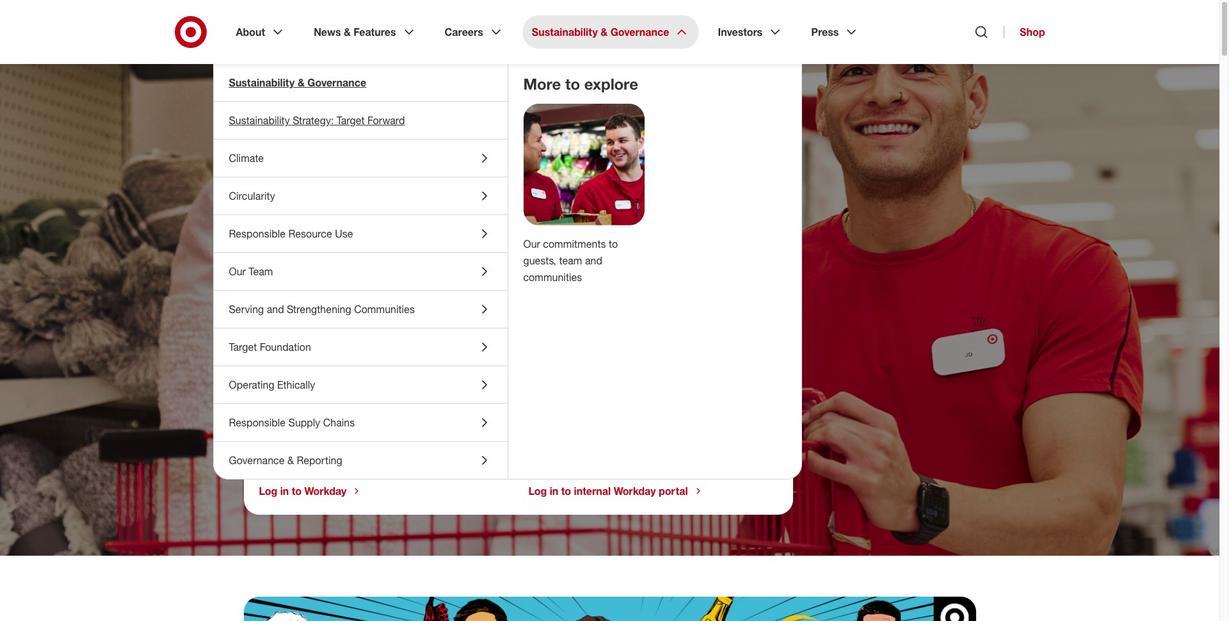 Task type: describe. For each thing, give the bounding box(es) containing it.
& for governance & reporting link
[[287, 454, 294, 467]]

internal
[[574, 485, 611, 498]]

team inside our commitments to guests, team and communities
[[559, 254, 582, 267]]

0 horizontal spatial team
[[320, 436, 344, 449]]

2 horizontal spatial governance
[[611, 26, 669, 38]]

member
[[347, 436, 388, 449]]

serving
[[229, 303, 264, 316]]

about
[[236, 26, 265, 38]]

1 vertical spatial sustainability & governance
[[229, 76, 366, 89]]

where
[[287, 462, 308, 471]]

strengthening
[[287, 303, 351, 316]]

climate
[[229, 152, 264, 165]]

shop
[[1020, 26, 1045, 38]]

target foundation link
[[214, 328, 507, 366]]

serving and strengthening communities link
[[214, 291, 507, 328]]

circularity link
[[214, 177, 507, 215]]

you for work
[[244, 182, 331, 245]]

somewhere
[[383, 126, 667, 189]]

1 vertical spatial governance
[[308, 76, 366, 89]]

& for the top sustainability & governance link
[[601, 26, 608, 38]]

prospective team member
[[259, 436, 388, 449]]

operating ethically
[[229, 378, 315, 391]]

careers work somewhere you love.
[[244, 105, 667, 245]]

press
[[811, 26, 839, 38]]

governance & reporting
[[229, 454, 342, 467]]

saved
[[259, 378, 289, 391]]

to for our commitments to guests, team and communities
[[609, 237, 618, 250]]

to for log in to internal workday portal
[[561, 485, 571, 498]]

our for our commitments to guests, team and communities
[[523, 237, 540, 250]]

responsible resource use link
[[214, 215, 507, 252]]

circularity
[[229, 190, 275, 202]]

log in to workday link
[[259, 485, 362, 498]]

responsible for responsible supply chains
[[229, 416, 286, 429]]

our team
[[229, 265, 273, 278]]

and inside our commitments to guests, team and communities
[[585, 254, 602, 267]]

job search group
[[254, 338, 783, 366]]

foundation
[[260, 341, 311, 353]]

careers for careers
[[445, 26, 483, 38]]

or
[[348, 462, 355, 471]]

forward
[[368, 114, 405, 127]]

team
[[249, 265, 273, 278]]

reporting
[[297, 454, 342, 467]]

explore
[[584, 74, 638, 93]]

0 vertical spatial sustainability & governance link
[[523, 15, 699, 49]]

careers for careers work somewhere you love.
[[244, 105, 302, 124]]

press link
[[802, 15, 868, 49]]

guests,
[[523, 254, 556, 267]]

log in to internal workday portal link
[[529, 485, 703, 498]]

sustainability strategy: target forward link
[[214, 102, 507, 139]]

investors link
[[709, 15, 792, 49]]

our commitments to guests, team and communities link
[[523, 237, 618, 284]]

up
[[276, 462, 285, 471]]

0 horizontal spatial target
[[229, 341, 257, 353]]

site navigation element
[[0, 0, 1229, 621]]

more to explore
[[523, 74, 638, 93]]

news & features link
[[305, 15, 426, 49]]

2 vertical spatial sustainability
[[229, 114, 290, 127]]

our for our team
[[229, 265, 246, 278]]

shop link
[[1004, 26, 1045, 38]]

governance & reporting link
[[214, 442, 507, 479]]

jobs
[[292, 378, 312, 391]]

the
[[380, 462, 391, 471]]

supply
[[288, 416, 320, 429]]

news
[[314, 26, 341, 38]]

application.
[[442, 462, 482, 471]]

saved jobs link
[[259, 378, 328, 391]]

strategy:
[[293, 114, 334, 127]]

left
[[324, 462, 335, 471]]

your
[[425, 462, 440, 471]]

prospective
[[259, 436, 317, 449]]

0 horizontal spatial sustainability & governance link
[[214, 64, 507, 101]]

portal
[[659, 485, 688, 498]]



Task type: locate. For each thing, give the bounding box(es) containing it.
you inside careers work somewhere you love.
[[244, 182, 331, 245]]

in for internal
[[550, 485, 559, 498]]

saved jobs
[[259, 378, 312, 391]]

workday left portal
[[614, 485, 656, 498]]

0 horizontal spatial our
[[229, 265, 246, 278]]

sustainability up more to explore
[[532, 26, 598, 38]]

0 vertical spatial our
[[523, 237, 540, 250]]

log in to internal workday portal
[[529, 485, 688, 498]]

1 in from the left
[[280, 485, 289, 498]]

to
[[565, 74, 580, 93], [609, 237, 618, 250], [292, 485, 302, 498], [561, 485, 571, 498]]

log down pick
[[259, 485, 277, 498]]

1 horizontal spatial workday
[[614, 485, 656, 498]]

work
[[244, 126, 369, 189]]

sustainability
[[532, 26, 598, 38], [229, 76, 295, 89], [229, 114, 290, 127]]

in down up
[[280, 485, 289, 498]]

1 vertical spatial our
[[229, 265, 246, 278]]

0 horizontal spatial and
[[267, 303, 284, 316]]

1 vertical spatial careers
[[244, 105, 302, 124]]

target left "forward"
[[337, 114, 365, 127]]

off
[[337, 462, 346, 471]]

sustainability & governance link
[[523, 15, 699, 49], [214, 64, 507, 101]]

you left left
[[310, 462, 322, 471]]

to right more
[[565, 74, 580, 93]]

target
[[337, 114, 365, 127], [229, 341, 257, 353]]

careers link
[[436, 15, 513, 49]]

in
[[280, 485, 289, 498], [550, 485, 559, 498]]

1 horizontal spatial log
[[529, 485, 547, 498]]

1 responsible from the top
[[229, 227, 286, 240]]

governance up explore
[[611, 26, 669, 38]]

responsible up team
[[229, 227, 286, 240]]

1 horizontal spatial in
[[550, 485, 559, 498]]

team down chains
[[320, 436, 344, 449]]

0 vertical spatial governance
[[611, 26, 669, 38]]

you
[[244, 182, 331, 245], [310, 462, 322, 471]]

0 horizontal spatial governance
[[229, 454, 285, 467]]

operating ethically link
[[214, 366, 507, 403]]

check
[[357, 462, 378, 471]]

sustainability & governance link up explore
[[523, 15, 699, 49]]

careers
[[445, 26, 483, 38], [244, 105, 302, 124]]

responsible resource use
[[229, 227, 353, 240]]

chains
[[323, 416, 355, 429]]

governance up the sustainability strategy: target forward
[[308, 76, 366, 89]]

2 log from the left
[[529, 485, 547, 498]]

1 vertical spatial sustainability
[[229, 76, 295, 89]]

0 horizontal spatial in
[[280, 485, 289, 498]]

1 vertical spatial responsible
[[229, 416, 286, 429]]

0 vertical spatial sustainability
[[532, 26, 598, 38]]

0 horizontal spatial sustainability & governance
[[229, 76, 366, 89]]

& up explore
[[601, 26, 608, 38]]

team down commitments
[[559, 254, 582, 267]]

target down serving
[[229, 341, 257, 353]]

and
[[585, 254, 602, 267], [267, 303, 284, 316]]

our
[[523, 237, 540, 250], [229, 265, 246, 278]]

and inside 'link'
[[267, 303, 284, 316]]

0 vertical spatial and
[[585, 254, 602, 267]]

2 workday from the left
[[614, 485, 656, 498]]

to down where on the left
[[292, 485, 302, 498]]

1 vertical spatial sustainability & governance link
[[214, 64, 507, 101]]

log for log in to workday
[[259, 485, 277, 498]]

you for up
[[310, 462, 322, 471]]

pick up where you left off or check the status of your application.
[[259, 462, 482, 471]]

&
[[344, 26, 351, 38], [601, 26, 608, 38], [298, 76, 305, 89], [287, 454, 294, 467]]

our up "guests,"
[[523, 237, 540, 250]]

responsible
[[229, 227, 286, 240], [229, 416, 286, 429]]

our commitments to guests, team and communities
[[523, 237, 618, 284]]

None search field
[[254, 338, 783, 366]]

responsible supply chains
[[229, 416, 355, 429]]

features
[[354, 26, 396, 38]]

responsible up prospective
[[229, 416, 286, 429]]

0 horizontal spatial workday
[[305, 485, 347, 498]]

workday down left
[[305, 485, 347, 498]]

2 responsible from the top
[[229, 416, 286, 429]]

log for log in to internal workday portal
[[529, 485, 547, 498]]

& right news
[[344, 26, 351, 38]]

workday
[[305, 485, 347, 498], [614, 485, 656, 498]]

1 horizontal spatial governance
[[308, 76, 366, 89]]

log in to workday
[[259, 485, 347, 498]]

0 vertical spatial target
[[337, 114, 365, 127]]

commitments
[[543, 237, 606, 250]]

1 log from the left
[[259, 485, 277, 498]]

love.
[[346, 182, 456, 245]]

1 vertical spatial you
[[310, 462, 322, 471]]

ethically
[[277, 378, 315, 391]]

2 in from the left
[[550, 485, 559, 498]]

in for workday
[[280, 485, 289, 498]]

governance down prospective
[[229, 454, 285, 467]]

serving and strengthening communities
[[229, 303, 415, 316]]

use
[[335, 227, 353, 240]]

0 vertical spatial careers
[[445, 26, 483, 38]]

communities
[[523, 271, 582, 284]]

governance
[[611, 26, 669, 38], [308, 76, 366, 89], [229, 454, 285, 467]]

pick
[[259, 462, 274, 471]]

sustainability & governance
[[532, 26, 669, 38], [229, 76, 366, 89]]

1 horizontal spatial team
[[559, 254, 582, 267]]

and right serving
[[267, 303, 284, 316]]

sustainability & governance up strategy:
[[229, 76, 366, 89]]

and down commitments
[[585, 254, 602, 267]]

1 vertical spatial team
[[320, 436, 344, 449]]

two target team members smiling in the grocery department image
[[523, 104, 644, 225]]

1 workday from the left
[[305, 485, 347, 498]]

sustainability & governance up explore
[[532, 26, 669, 38]]

news & features
[[314, 26, 396, 38]]

log left internal at left
[[529, 485, 547, 498]]

in left internal at left
[[550, 485, 559, 498]]

1 horizontal spatial sustainability & governance link
[[523, 15, 699, 49]]

our inside our commitments to guests, team and communities
[[523, 237, 540, 250]]

1 horizontal spatial our
[[523, 237, 540, 250]]

0 horizontal spatial careers
[[244, 105, 302, 124]]

our team link
[[214, 253, 507, 290]]

climate link
[[214, 140, 507, 177]]

more
[[523, 74, 561, 93]]

None text field
[[259, 338, 381, 366], [391, 338, 513, 366], [259, 338, 381, 366], [391, 338, 513, 366]]

our left team
[[229, 265, 246, 278]]

1 horizontal spatial target
[[337, 114, 365, 127]]

0 vertical spatial you
[[244, 182, 331, 245]]

log
[[259, 485, 277, 498], [529, 485, 547, 498]]

communities
[[354, 303, 415, 316]]

investors
[[718, 26, 763, 38]]

responsible supply chains link
[[214, 404, 507, 441]]

responsible for responsible resource use
[[229, 227, 286, 240]]

& right up
[[287, 454, 294, 467]]

0 vertical spatial sustainability & governance
[[532, 26, 669, 38]]

& up strategy:
[[298, 76, 305, 89]]

about link
[[227, 15, 295, 49]]

sustainability & governance link up sustainability strategy: target forward link
[[214, 64, 507, 101]]

& for news & features link
[[344, 26, 351, 38]]

1 vertical spatial and
[[267, 303, 284, 316]]

0 horizontal spatial log
[[259, 485, 277, 498]]

1 horizontal spatial and
[[585, 254, 602, 267]]

status
[[393, 462, 414, 471]]

operating
[[229, 378, 274, 391]]

to for log in to workday
[[292, 485, 302, 498]]

you left use
[[244, 182, 331, 245]]

1 vertical spatial target
[[229, 341, 257, 353]]

to right commitments
[[609, 237, 618, 250]]

0 vertical spatial responsible
[[229, 227, 286, 240]]

resource
[[288, 227, 332, 240]]

team
[[559, 254, 582, 267], [320, 436, 344, 449]]

sustainability down about "link" on the top left of the page
[[229, 76, 295, 89]]

sustainability strategy: target forward
[[229, 114, 405, 127]]

target foundation
[[229, 341, 311, 353]]

to left internal at left
[[561, 485, 571, 498]]

2 vertical spatial governance
[[229, 454, 285, 467]]

careers inside the site navigation element
[[445, 26, 483, 38]]

careers inside careers work somewhere you love.
[[244, 105, 302, 124]]

of
[[416, 462, 423, 471]]

1 horizontal spatial careers
[[445, 26, 483, 38]]

to inside our commitments to guests, team and communities
[[609, 237, 618, 250]]

sustainability up the climate
[[229, 114, 290, 127]]

0 vertical spatial team
[[559, 254, 582, 267]]

1 horizontal spatial sustainability & governance
[[532, 26, 669, 38]]



Task type: vqa. For each thing, say whether or not it's contained in the screenshot.
top Learn more Button
no



